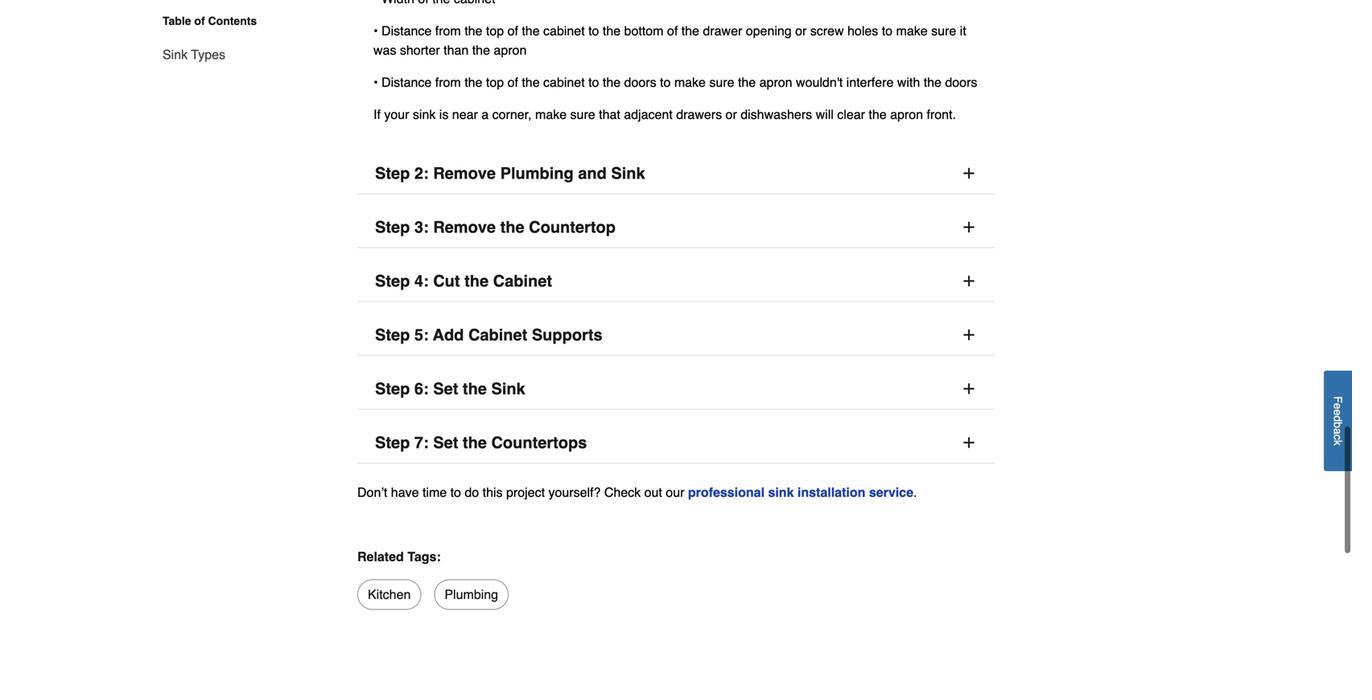 Task type: locate. For each thing, give the bounding box(es) containing it.
plus image inside step 7: set the countertops button
[[961, 435, 977, 451]]

2 from from the top
[[435, 75, 461, 90]]

step for step 7: set the countertops
[[375, 434, 410, 452]]

0 vertical spatial cabinet
[[543, 23, 585, 38]]

1 vertical spatial •
[[373, 75, 378, 90]]

5 step from the top
[[375, 380, 410, 399]]

remove
[[433, 164, 496, 183], [433, 218, 496, 237]]

2 cabinet from the top
[[543, 75, 585, 90]]

2 plus image from the top
[[961, 219, 977, 236]]

step left 2: at the left top of the page
[[375, 164, 410, 183]]

make right holes
[[896, 23, 928, 38]]

step left the 6:
[[375, 380, 410, 399]]

from for • distance from the top of the cabinet to the doors to make sure the apron wouldn't interfere with the doors
[[435, 75, 461, 90]]

0 horizontal spatial make
[[535, 107, 567, 122]]

0 horizontal spatial sink
[[163, 47, 188, 62]]

countertops
[[491, 434, 587, 452]]

0 vertical spatial distance
[[382, 23, 432, 38]]

0 horizontal spatial plumbing
[[445, 588, 498, 603]]

plus image inside step 5: add cabinet supports button
[[961, 327, 977, 343]]

doors up adjacent
[[624, 75, 656, 90]]

sink left types
[[163, 47, 188, 62]]

wouldn't
[[796, 75, 843, 90]]

step for step 3: remove the countertop
[[375, 218, 410, 237]]

• up if
[[373, 75, 378, 90]]

0 vertical spatial apron
[[494, 43, 527, 58]]

1 vertical spatial from
[[435, 75, 461, 90]]

step for step 4: cut the cabinet
[[375, 272, 410, 291]]

2 vertical spatial sure
[[570, 107, 595, 122]]

step
[[375, 164, 410, 183], [375, 218, 410, 237], [375, 272, 410, 291], [375, 326, 410, 345], [375, 380, 410, 399], [375, 434, 410, 452]]

that
[[599, 107, 620, 122]]

plus image inside step 3: remove the countertop button
[[961, 219, 977, 236]]

• distance from the top of the cabinet to the bottom of the drawer opening or screw holes to make sure it was shorter than the apron
[[373, 23, 966, 58]]

2 horizontal spatial make
[[896, 23, 928, 38]]

1 vertical spatial cabinet
[[543, 75, 585, 90]]

the inside button
[[500, 218, 524, 237]]

if
[[373, 107, 381, 122]]

0 vertical spatial make
[[896, 23, 928, 38]]

c
[[1332, 435, 1345, 441]]

1 cabinet from the top
[[543, 23, 585, 38]]

remove right 2: at the left top of the page
[[433, 164, 496, 183]]

step 7: set the countertops
[[375, 434, 587, 452]]

sure left it
[[931, 23, 956, 38]]

a
[[482, 107, 489, 122], [1332, 429, 1345, 435]]

plus image inside step 2: remove plumbing and sink 'button'
[[961, 166, 977, 182]]

apron up dishwashers
[[759, 75, 792, 90]]

1 horizontal spatial sink
[[491, 380, 525, 399]]

sure up the drawers
[[709, 75, 734, 90]]

2 remove from the top
[[433, 218, 496, 237]]

distance for • distance from the top of the cabinet to the doors to make sure the apron wouldn't interfere with the doors
[[382, 75, 432, 90]]

2 horizontal spatial sink
[[611, 164, 645, 183]]

remove for plumbing
[[433, 164, 496, 183]]

cabinet
[[493, 272, 552, 291], [468, 326, 527, 345]]

2 • from the top
[[373, 75, 378, 90]]

step 4: cut the cabinet
[[375, 272, 552, 291]]

apron right the than
[[494, 43, 527, 58]]

to
[[588, 23, 599, 38], [882, 23, 893, 38], [588, 75, 599, 90], [660, 75, 671, 90], [450, 485, 461, 500]]

step 2: remove plumbing and sink button
[[357, 153, 995, 194]]

1 top from the top
[[486, 23, 504, 38]]

• distance from the top of the cabinet to the doors to make sure the apron wouldn't interfere with the doors
[[373, 75, 977, 90]]

0 vertical spatial sink
[[163, 47, 188, 62]]

1 horizontal spatial or
[[795, 23, 807, 38]]

1 horizontal spatial a
[[1332, 429, 1345, 435]]

set
[[433, 380, 458, 399], [433, 434, 458, 452]]

1 horizontal spatial sink
[[768, 485, 794, 500]]

set inside "button"
[[433, 380, 458, 399]]

cabinet inside • distance from the top of the cabinet to the bottom of the drawer opening or screw holes to make sure it was shorter than the apron
[[543, 23, 585, 38]]

this
[[483, 485, 503, 500]]

make up the drawers
[[674, 75, 706, 90]]

3 step from the top
[[375, 272, 410, 291]]

from
[[435, 23, 461, 38], [435, 75, 461, 90]]

plus image
[[961, 273, 977, 289]]

have
[[391, 485, 419, 500]]

sink right 'and'
[[611, 164, 645, 183]]

remove inside button
[[433, 218, 496, 237]]

2 vertical spatial apron
[[890, 107, 923, 122]]

1 vertical spatial distance
[[382, 75, 432, 90]]

related
[[357, 550, 404, 565]]

cut
[[433, 272, 460, 291]]

out
[[644, 485, 662, 500]]

cabinet right add
[[468, 326, 527, 345]]

•
[[373, 23, 378, 38], [373, 75, 378, 90]]

1 vertical spatial a
[[1332, 429, 1345, 435]]

1 vertical spatial sink
[[611, 164, 645, 183]]

0 vertical spatial sink
[[413, 107, 436, 122]]

of
[[194, 14, 205, 27], [508, 23, 518, 38], [667, 23, 678, 38], [508, 75, 518, 90]]

top
[[486, 23, 504, 38], [486, 75, 504, 90]]

2 set from the top
[[433, 434, 458, 452]]

or right the drawers
[[726, 107, 737, 122]]

distance up your
[[382, 75, 432, 90]]

sure left that
[[570, 107, 595, 122]]

our
[[666, 485, 684, 500]]

step for step 2: remove plumbing and sink
[[375, 164, 410, 183]]

sink left installation
[[768, 485, 794, 500]]

1 vertical spatial apron
[[759, 75, 792, 90]]

1 horizontal spatial apron
[[759, 75, 792, 90]]

1 from from the top
[[435, 23, 461, 38]]

2 step from the top
[[375, 218, 410, 237]]

2 horizontal spatial sure
[[931, 23, 956, 38]]

1 step from the top
[[375, 164, 410, 183]]

sure
[[931, 23, 956, 38], [709, 75, 734, 90], [570, 107, 595, 122]]

1 horizontal spatial doors
[[945, 75, 977, 90]]

0 vertical spatial remove
[[433, 164, 496, 183]]

0 vertical spatial cabinet
[[493, 272, 552, 291]]

1 vertical spatial sink
[[768, 485, 794, 500]]

1 vertical spatial set
[[433, 434, 458, 452]]

step inside "button"
[[375, 380, 410, 399]]

from up is
[[435, 75, 461, 90]]

1 vertical spatial cabinet
[[468, 326, 527, 345]]

do
[[465, 485, 479, 500]]

2 vertical spatial sink
[[491, 380, 525, 399]]

clear
[[837, 107, 865, 122]]

step left 5:
[[375, 326, 410, 345]]

step left the "4:"
[[375, 272, 410, 291]]

2 horizontal spatial apron
[[890, 107, 923, 122]]

table of contents element
[[143, 13, 257, 64]]

plus image for step 5: add cabinet supports
[[961, 327, 977, 343]]

2 e from the top
[[1332, 410, 1345, 416]]

6:
[[414, 380, 429, 399]]

plus image inside step 6: set the sink "button"
[[961, 381, 977, 397]]

make
[[896, 23, 928, 38], [674, 75, 706, 90], [535, 107, 567, 122]]

1 plus image from the top
[[961, 166, 977, 182]]

1 • from the top
[[373, 23, 378, 38]]

doors up front.
[[945, 75, 977, 90]]

set right the 6:
[[433, 380, 458, 399]]

3 plus image from the top
[[961, 327, 977, 343]]

screw
[[810, 23, 844, 38]]

0 horizontal spatial or
[[726, 107, 737, 122]]

step left 3:
[[375, 218, 410, 237]]

0 vertical spatial from
[[435, 23, 461, 38]]

sure inside • distance from the top of the cabinet to the bottom of the drawer opening or screw holes to make sure it was shorter than the apron
[[931, 23, 956, 38]]

from inside • distance from the top of the cabinet to the bottom of the drawer opening or screw holes to make sure it was shorter than the apron
[[435, 23, 461, 38]]

e up the b
[[1332, 410, 1345, 416]]

types
[[191, 47, 225, 62]]

0 horizontal spatial sink
[[413, 107, 436, 122]]

0 vertical spatial set
[[433, 380, 458, 399]]

step inside button
[[375, 218, 410, 237]]

professional sink installation service link
[[688, 485, 913, 500]]

cabinet down step 3: remove the countertop
[[493, 272, 552, 291]]

• up was at left top
[[373, 23, 378, 38]]

sink
[[413, 107, 436, 122], [768, 485, 794, 500]]

project
[[506, 485, 545, 500]]

0 vertical spatial •
[[373, 23, 378, 38]]

distance up shorter
[[382, 23, 432, 38]]

to up if your sink is near a corner, make sure that adjacent drawers or dishwashers will clear the apron front.
[[660, 75, 671, 90]]

• inside • distance from the top of the cabinet to the bottom of the drawer opening or screw holes to make sure it was shorter than the apron
[[373, 23, 378, 38]]

0 vertical spatial a
[[482, 107, 489, 122]]

apron
[[494, 43, 527, 58], [759, 75, 792, 90], [890, 107, 923, 122]]

5 plus image from the top
[[961, 435, 977, 451]]

step 6: set the sink button
[[357, 369, 995, 410]]

add
[[433, 326, 464, 345]]

remove right 3:
[[433, 218, 496, 237]]

a inside button
[[1332, 429, 1345, 435]]

e up d
[[1332, 404, 1345, 410]]

sink left is
[[413, 107, 436, 122]]

a up k
[[1332, 429, 1345, 435]]

was
[[373, 43, 396, 58]]

plumbing
[[500, 164, 574, 183], [445, 588, 498, 603]]

to right holes
[[882, 23, 893, 38]]

make right corner,
[[535, 107, 567, 122]]

plus image for step 7: set the countertops
[[961, 435, 977, 451]]

1 distance from the top
[[382, 23, 432, 38]]

1 vertical spatial plumbing
[[445, 588, 498, 603]]

adjacent
[[624, 107, 673, 122]]

1 vertical spatial sure
[[709, 75, 734, 90]]

0 vertical spatial sure
[[931, 23, 956, 38]]

cabinet
[[543, 23, 585, 38], [543, 75, 585, 90]]

and
[[578, 164, 607, 183]]

2:
[[414, 164, 429, 183]]

sink inside table of contents element
[[163, 47, 188, 62]]

set for 6:
[[433, 380, 458, 399]]

plus image
[[961, 166, 977, 182], [961, 219, 977, 236], [961, 327, 977, 343], [961, 381, 977, 397], [961, 435, 977, 451]]

the
[[465, 23, 482, 38], [522, 23, 540, 38], [603, 23, 621, 38], [681, 23, 699, 38], [472, 43, 490, 58], [465, 75, 482, 90], [522, 75, 540, 90], [603, 75, 621, 90], [738, 75, 756, 90], [924, 75, 942, 90], [869, 107, 887, 122], [500, 218, 524, 237], [464, 272, 489, 291], [463, 380, 487, 399], [463, 434, 487, 452]]

4 step from the top
[[375, 326, 410, 345]]

or left screw
[[795, 23, 807, 38]]

step left 7:
[[375, 434, 410, 452]]

1 remove from the top
[[433, 164, 496, 183]]

1 vertical spatial top
[[486, 75, 504, 90]]

1 set from the top
[[433, 380, 458, 399]]

doors
[[624, 75, 656, 90], [945, 75, 977, 90]]

top inside • distance from the top of the cabinet to the bottom of the drawer opening or screw holes to make sure it was shorter than the apron
[[486, 23, 504, 38]]

top for • distance from the top of the cabinet to the doors to make sure the apron wouldn't interfere with the doors
[[486, 75, 504, 90]]

0 vertical spatial plumbing
[[500, 164, 574, 183]]

0 horizontal spatial a
[[482, 107, 489, 122]]

0 vertical spatial or
[[795, 23, 807, 38]]

1 vertical spatial remove
[[433, 218, 496, 237]]

remove inside 'button'
[[433, 164, 496, 183]]

plumbing inside plumbing link
[[445, 588, 498, 603]]

or
[[795, 23, 807, 38], [726, 107, 737, 122]]

1 vertical spatial make
[[674, 75, 706, 90]]

4 plus image from the top
[[961, 381, 977, 397]]

distance inside • distance from the top of the cabinet to the bottom of the drawer opening or screw holes to make sure it was shorter than the apron
[[382, 23, 432, 38]]

distance
[[382, 23, 432, 38], [382, 75, 432, 90]]

2 top from the top
[[486, 75, 504, 90]]

set right 7:
[[433, 434, 458, 452]]

holes
[[848, 23, 878, 38]]

4:
[[414, 272, 429, 291]]

step 3: remove the countertop button
[[357, 207, 995, 248]]

1 horizontal spatial plumbing
[[500, 164, 574, 183]]

2 distance from the top
[[382, 75, 432, 90]]

0 horizontal spatial doors
[[624, 75, 656, 90]]

apron down with
[[890, 107, 923, 122]]

plumbing inside step 2: remove plumbing and sink 'button'
[[500, 164, 574, 183]]

0 vertical spatial top
[[486, 23, 504, 38]]

6 step from the top
[[375, 434, 410, 452]]

set inside button
[[433, 434, 458, 452]]

plumbing link
[[434, 580, 509, 611]]

sink down step 5: add cabinet supports
[[491, 380, 525, 399]]

your
[[384, 107, 409, 122]]

if your sink is near a corner, make sure that adjacent drawers or dishwashers will clear the apron front.
[[373, 107, 956, 122]]

remove for the
[[433, 218, 496, 237]]

kitchen link
[[357, 580, 421, 611]]

sink
[[163, 47, 188, 62], [611, 164, 645, 183], [491, 380, 525, 399]]

a right 'near'
[[482, 107, 489, 122]]

to left do
[[450, 485, 461, 500]]

from up the than
[[435, 23, 461, 38]]

step for step 5: add cabinet supports
[[375, 326, 410, 345]]

0 horizontal spatial apron
[[494, 43, 527, 58]]

the inside "button"
[[463, 380, 487, 399]]



Task type: vqa. For each thing, say whether or not it's contained in the screenshot.
the right 'To'
no



Task type: describe. For each thing, give the bounding box(es) containing it.
• for • distance from the top of the cabinet to the doors to make sure the apron wouldn't interfere with the doors
[[373, 75, 378, 90]]

professional
[[688, 485, 765, 500]]

7:
[[414, 434, 429, 452]]

apron inside • distance from the top of the cabinet to the bottom of the drawer opening or screw holes to make sure it was shorter than the apron
[[494, 43, 527, 58]]

supports
[[532, 326, 603, 345]]

related tags:
[[357, 550, 441, 565]]

• for • distance from the top of the cabinet to the bottom of the drawer opening or screw holes to make sure it was shorter than the apron
[[373, 23, 378, 38]]

don't have time to do this project yourself? check out our professional sink installation service .
[[357, 485, 917, 500]]

5:
[[414, 326, 429, 345]]

cabinet inside 'button'
[[493, 272, 552, 291]]

countertop
[[529, 218, 616, 237]]

b
[[1332, 422, 1345, 429]]

set for 7:
[[433, 434, 458, 452]]

step 5: add cabinet supports button
[[357, 315, 995, 356]]

don't
[[357, 485, 387, 500]]

time
[[423, 485, 447, 500]]

2 vertical spatial make
[[535, 107, 567, 122]]

plus image for step 2: remove plumbing and sink
[[961, 166, 977, 182]]

cabinet inside button
[[468, 326, 527, 345]]

a for b
[[1332, 429, 1345, 435]]

top for • distance from the top of the cabinet to the bottom of the drawer opening or screw holes to make sure it was shorter than the apron
[[486, 23, 504, 38]]

step 3: remove the countertop
[[375, 218, 616, 237]]

0 horizontal spatial sure
[[570, 107, 595, 122]]

the inside 'button'
[[464, 272, 489, 291]]

check
[[604, 485, 641, 500]]

make inside • distance from the top of the cabinet to the bottom of the drawer opening or screw holes to make sure it was shorter than the apron
[[896, 23, 928, 38]]

f e e d b a c k
[[1332, 397, 1345, 446]]

bottom
[[624, 23, 664, 38]]

1 horizontal spatial make
[[674, 75, 706, 90]]

a for near
[[482, 107, 489, 122]]

front.
[[927, 107, 956, 122]]

or inside • distance from the top of the cabinet to the bottom of the drawer opening or screw holes to make sure it was shorter than the apron
[[795, 23, 807, 38]]

shorter
[[400, 43, 440, 58]]

near
[[452, 107, 478, 122]]

table of contents
[[163, 14, 257, 27]]

1 horizontal spatial sure
[[709, 75, 734, 90]]

2 doors from the left
[[945, 75, 977, 90]]

is
[[439, 107, 449, 122]]

distance for • distance from the top of the cabinet to the bottom of the drawer opening or screw holes to make sure it was shorter than the apron
[[382, 23, 432, 38]]

tags:
[[407, 550, 441, 565]]

1 doors from the left
[[624, 75, 656, 90]]

table
[[163, 14, 191, 27]]

to up that
[[588, 75, 599, 90]]

plus image for step 6: set the sink
[[961, 381, 977, 397]]

corner,
[[492, 107, 532, 122]]

step 6: set the sink
[[375, 380, 525, 399]]

it
[[960, 23, 966, 38]]

cabinet for doors
[[543, 75, 585, 90]]

step 4: cut the cabinet button
[[357, 261, 995, 302]]

drawers
[[676, 107, 722, 122]]

sink inside 'button'
[[611, 164, 645, 183]]

cabinet for bottom
[[543, 23, 585, 38]]

dishwashers
[[741, 107, 812, 122]]

will
[[816, 107, 834, 122]]

installation
[[798, 485, 866, 500]]

1 vertical spatial or
[[726, 107, 737, 122]]

sink inside "button"
[[491, 380, 525, 399]]

.
[[913, 485, 917, 500]]

plus image for step 3: remove the countertop
[[961, 219, 977, 236]]

1 e from the top
[[1332, 404, 1345, 410]]

step 7: set the countertops button
[[357, 423, 995, 464]]

service
[[869, 485, 913, 500]]

contents
[[208, 14, 257, 27]]

the inside button
[[463, 434, 487, 452]]

kitchen
[[368, 588, 411, 603]]

k
[[1332, 441, 1345, 446]]

sink types link
[[163, 35, 225, 64]]

from for • distance from the top of the cabinet to the bottom of the drawer opening or screw holes to make sure it was shorter than the apron
[[435, 23, 461, 38]]

drawer
[[703, 23, 742, 38]]

3:
[[414, 218, 429, 237]]

opening
[[746, 23, 792, 38]]

with
[[897, 75, 920, 90]]

d
[[1332, 416, 1345, 422]]

f e e d b a c k button
[[1324, 371, 1352, 472]]

sink types
[[163, 47, 225, 62]]

yourself?
[[548, 485, 601, 500]]

step for step 6: set the sink
[[375, 380, 410, 399]]

interfere
[[846, 75, 894, 90]]

step 5: add cabinet supports
[[375, 326, 603, 345]]

step 2: remove plumbing and sink
[[375, 164, 645, 183]]

than
[[444, 43, 469, 58]]

f
[[1332, 397, 1345, 404]]

to left bottom
[[588, 23, 599, 38]]



